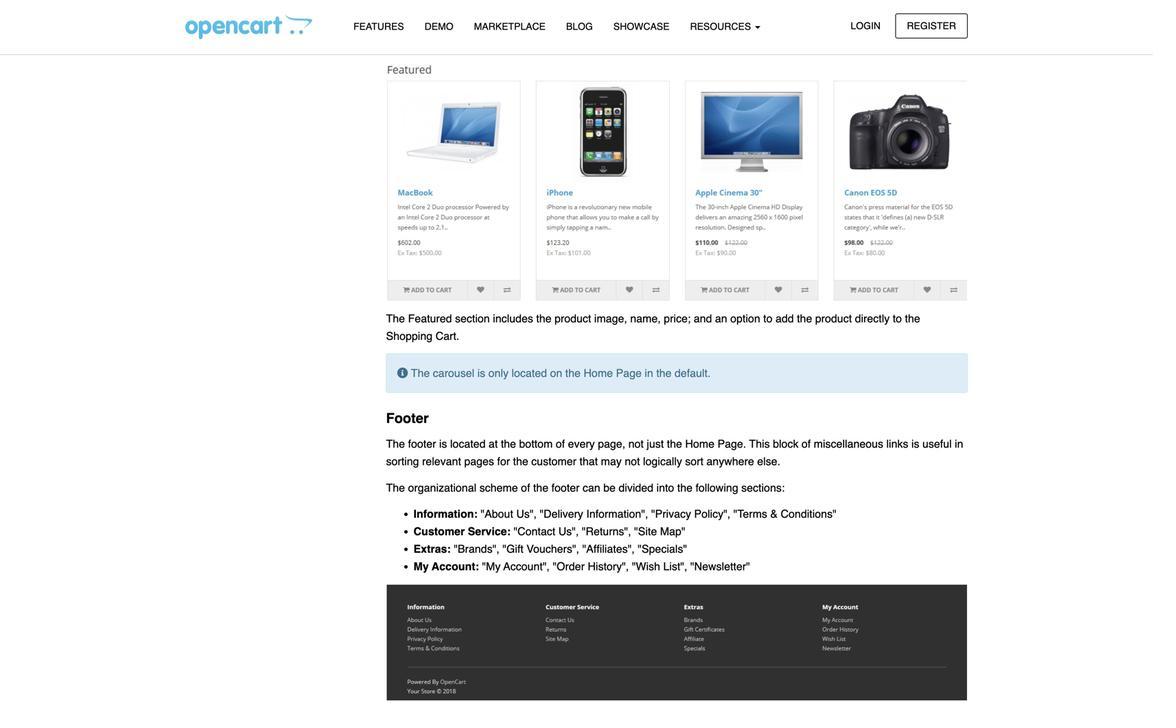Task type: describe. For each thing, give the bounding box(es) containing it.
register
[[908, 20, 957, 31]]

information:
[[414, 507, 478, 520]]

login link
[[840, 13, 893, 38]]

may
[[601, 455, 622, 468]]

the down customer in the left bottom of the page
[[534, 481, 549, 494]]

account:
[[432, 560, 479, 573]]

the carousel is only located on the home page in the default. alert
[[386, 353, 968, 393]]

only
[[489, 367, 509, 379]]

the right on at the bottom of page
[[566, 367, 581, 379]]

featured products
[[386, 9, 507, 25]]

the left default.
[[657, 367, 672, 379]]

the right at
[[501, 438, 516, 450]]

just
[[647, 438, 664, 450]]

extras:
[[414, 543, 451, 555]]

includes
[[493, 312, 534, 325]]

is for carousel
[[478, 367, 486, 379]]

anywhere
[[707, 455, 755, 468]]

resources
[[691, 21, 754, 32]]

1 vertical spatial footer
[[552, 481, 580, 494]]

register link
[[896, 13, 968, 38]]

the footer is located at the bottom of every page, not just the home page. this block of miscellaneous links is useful in sorting relevant pages for the customer that may not logically sort anywhere else.
[[386, 438, 964, 468]]

the organizational scheme of the footer can be divided into the following sections:
[[386, 481, 785, 494]]

in inside alert
[[645, 367, 654, 379]]

"newsletter"
[[691, 560, 750, 573]]

following
[[696, 481, 739, 494]]

section
[[455, 312, 490, 325]]

1 horizontal spatial us",
[[559, 525, 579, 538]]

home inside alert
[[584, 367, 613, 379]]

the for the carousel is only located on the home page in the default.
[[411, 367, 430, 379]]

account",
[[504, 560, 550, 573]]

logically
[[643, 455, 683, 468]]

0 horizontal spatial us",
[[517, 507, 537, 520]]

1 vertical spatial not
[[625, 455, 640, 468]]

page,
[[598, 438, 626, 450]]

features link
[[343, 14, 415, 39]]

pages
[[464, 455, 494, 468]]

blog
[[567, 21, 593, 32]]

into
[[657, 481, 675, 494]]

the right add
[[797, 312, 813, 325]]

else.
[[758, 455, 781, 468]]

image,
[[595, 312, 628, 325]]

"site
[[635, 525, 657, 538]]

be
[[604, 481, 616, 494]]

that
[[580, 455, 598, 468]]

page.
[[718, 438, 747, 450]]

divided
[[619, 481, 654, 494]]

0 vertical spatial featured
[[386, 9, 444, 25]]

located inside alert
[[512, 367, 547, 379]]

footer inside the footer is located at the bottom of every page, not just the home page. this block of miscellaneous links is useful in sorting relevant pages for the customer that may not logically sort anywhere else.
[[408, 438, 436, 450]]

footer
[[386, 410, 429, 426]]

carousel
[[433, 367, 475, 379]]

0 horizontal spatial of
[[521, 481, 530, 494]]

home inside the footer is located at the bottom of every page, not just the home page. this block of miscellaneous links is useful in sorting relevant pages for the customer that may not logically sort anywhere else.
[[686, 438, 715, 450]]

blog link
[[556, 14, 604, 39]]

can
[[583, 481, 601, 494]]

information: "about us", "delivery information", "privacy policy", "terms & conditions" customer service: "contact us", "returns", "site map" extras: "brands", "gift vouchers", "affiliates", "specials" my account: "my account", "order history", "wish list", "newsletter"
[[414, 507, 837, 573]]

login
[[851, 20, 881, 31]]

"terms
[[734, 507, 768, 520]]

option
[[731, 312, 761, 325]]

every
[[568, 438, 595, 450]]

page
[[616, 367, 642, 379]]

sorting
[[386, 455, 419, 468]]

price;
[[664, 312, 691, 325]]

"my
[[482, 560, 501, 573]]

1 product from the left
[[555, 312, 592, 325]]

"about
[[481, 507, 514, 520]]

the right the into
[[678, 481, 693, 494]]

"specials"
[[638, 543, 687, 555]]

"affiliates",
[[583, 543, 635, 555]]

customer
[[414, 525, 465, 538]]

scheme
[[480, 481, 518, 494]]

history",
[[588, 560, 629, 573]]

the right for
[[513, 455, 529, 468]]

2 product from the left
[[816, 312, 852, 325]]

customer
[[532, 455, 577, 468]]

the carousel is only located on the home page in the default.
[[408, 367, 711, 379]]

map"
[[660, 525, 686, 538]]



Task type: locate. For each thing, give the bounding box(es) containing it.
at
[[489, 438, 498, 450]]

"gift
[[503, 543, 524, 555]]

of up customer in the left bottom of the page
[[556, 438, 565, 450]]

showcase
[[614, 21, 670, 32]]

add
[[776, 312, 794, 325]]

1 vertical spatial home
[[686, 438, 715, 450]]

the for the footer is located at the bottom of every page, not just the home page. this block of miscellaneous links is useful in sorting relevant pages for the customer that may not logically sort anywhere else.
[[386, 438, 405, 450]]

product left 'directly'
[[816, 312, 852, 325]]

located inside the footer is located at the bottom of every page, not just the home page. this block of miscellaneous links is useful in sorting relevant pages for the customer that may not logically sort anywhere else.
[[450, 438, 486, 450]]

front - official footer image
[[386, 584, 968, 701]]

organizational
[[408, 481, 477, 494]]

my
[[414, 560, 429, 573]]

home up sort at the bottom
[[686, 438, 715, 450]]

the up the sorting
[[386, 438, 405, 450]]

to left add
[[764, 312, 773, 325]]

the
[[386, 312, 405, 325], [411, 367, 430, 379], [386, 438, 405, 450], [386, 481, 405, 494]]

&
[[771, 507, 778, 520]]

home
[[584, 367, 613, 379], [686, 438, 715, 450]]

name,
[[631, 312, 661, 325]]

2 horizontal spatial is
[[912, 438, 920, 450]]

0 vertical spatial us",
[[517, 507, 537, 520]]

located up pages
[[450, 438, 486, 450]]

miscellaneous
[[814, 438, 884, 450]]

the
[[537, 312, 552, 325], [797, 312, 813, 325], [905, 312, 921, 325], [566, 367, 581, 379], [657, 367, 672, 379], [501, 438, 516, 450], [667, 438, 683, 450], [513, 455, 529, 468], [534, 481, 549, 494], [678, 481, 693, 494]]

features
[[354, 21, 404, 32]]

not
[[629, 438, 644, 450], [625, 455, 640, 468]]

the right includes
[[537, 312, 552, 325]]

"delivery
[[540, 507, 584, 520]]

information",
[[587, 507, 649, 520]]

0 horizontal spatial in
[[645, 367, 654, 379]]

the right 'directly'
[[905, 312, 921, 325]]

0 vertical spatial home
[[584, 367, 613, 379]]

0 horizontal spatial is
[[439, 438, 447, 450]]

"wish
[[632, 560, 661, 573]]

directly
[[855, 312, 890, 325]]

located
[[512, 367, 547, 379], [450, 438, 486, 450]]

service:
[[468, 525, 511, 538]]

in right useful
[[955, 438, 964, 450]]

home left page
[[584, 367, 613, 379]]

0 horizontal spatial product
[[555, 312, 592, 325]]

"privacy
[[652, 507, 692, 520]]

default.
[[675, 367, 711, 379]]

in inside the footer is located at the bottom of every page, not just the home page. this block of miscellaneous links is useful in sorting relevant pages for the customer that may not logically sort anywhere else.
[[955, 438, 964, 450]]

footer up "relevant"
[[408, 438, 436, 450]]

footer left 'can'
[[552, 481, 580, 494]]

showcase link
[[604, 14, 680, 39]]

1 horizontal spatial home
[[686, 438, 715, 450]]

to
[[764, 312, 773, 325], [893, 312, 902, 325]]

the inside the featured section includes the product image, name, price; and an option to add the product directly to the shopping cart.
[[386, 312, 405, 325]]

cart.
[[436, 330, 460, 342]]

marketplace link
[[464, 14, 556, 39]]

2 horizontal spatial of
[[802, 438, 811, 450]]

0 vertical spatial located
[[512, 367, 547, 379]]

an
[[716, 312, 728, 325]]

2 to from the left
[[893, 312, 902, 325]]

the for the featured section includes the product image, name, price; and an option to add the product directly to the shopping cart.
[[386, 312, 405, 325]]

1 vertical spatial located
[[450, 438, 486, 450]]

relevant
[[422, 455, 461, 468]]

on
[[550, 367, 563, 379]]

the up shopping in the left of the page
[[386, 312, 405, 325]]

0 vertical spatial footer
[[408, 438, 436, 450]]

us", down '"delivery'
[[559, 525, 579, 538]]

0 vertical spatial not
[[629, 438, 644, 450]]

opencart - open source shopping cart solution image
[[185, 14, 312, 39]]

demo link
[[415, 14, 464, 39]]

1 horizontal spatial of
[[556, 438, 565, 450]]

0 horizontal spatial footer
[[408, 438, 436, 450]]

is inside alert
[[478, 367, 486, 379]]

demo
[[425, 21, 454, 32]]

in right page
[[645, 367, 654, 379]]

1 horizontal spatial to
[[893, 312, 902, 325]]

list",
[[664, 560, 688, 573]]

links
[[887, 438, 909, 450]]

conditions"
[[781, 507, 837, 520]]

sort
[[686, 455, 704, 468]]

to right 'directly'
[[893, 312, 902, 325]]

"order
[[553, 560, 585, 573]]

bottom
[[519, 438, 553, 450]]

us",
[[517, 507, 537, 520], [559, 525, 579, 538]]

featured inside the featured section includes the product image, name, price; and an option to add the product directly to the shopping cart.
[[408, 312, 452, 325]]

0 horizontal spatial located
[[450, 438, 486, 450]]

block
[[773, 438, 799, 450]]

and
[[694, 312, 712, 325]]

1 vertical spatial featured
[[408, 312, 452, 325]]

the for the organizational scheme of the footer can be divided into the following sections:
[[386, 481, 405, 494]]

us", up "contact
[[517, 507, 537, 520]]

"contact
[[514, 525, 556, 538]]

for
[[497, 455, 510, 468]]

the right just
[[667, 438, 683, 450]]

"brands",
[[454, 543, 500, 555]]

is
[[478, 367, 486, 379], [439, 438, 447, 450], [912, 438, 920, 450]]

of
[[556, 438, 565, 450], [802, 438, 811, 450], [521, 481, 530, 494]]

featured
[[386, 9, 444, 25], [408, 312, 452, 325]]

shopping
[[386, 330, 433, 342]]

1 horizontal spatial in
[[955, 438, 964, 450]]

1 horizontal spatial is
[[478, 367, 486, 379]]

resources link
[[680, 14, 771, 39]]

0 vertical spatial in
[[645, 367, 654, 379]]

marketplace
[[474, 21, 546, 32]]

product
[[555, 312, 592, 325], [816, 312, 852, 325]]

is left only
[[478, 367, 486, 379]]

front - official featured image
[[386, 60, 968, 301]]

located left on at the bottom of page
[[512, 367, 547, 379]]

policy",
[[695, 507, 731, 520]]

of right block
[[802, 438, 811, 450]]

the down the sorting
[[386, 481, 405, 494]]

product left the image,
[[555, 312, 592, 325]]

1 horizontal spatial located
[[512, 367, 547, 379]]

not right may at the right
[[625, 455, 640, 468]]

1 to from the left
[[764, 312, 773, 325]]

vouchers",
[[527, 543, 580, 555]]

the right info circle "image"
[[411, 367, 430, 379]]

the featured section includes the product image, name, price; and an option to add the product directly to the shopping cart.
[[386, 312, 921, 342]]

1 horizontal spatial footer
[[552, 481, 580, 494]]

products
[[448, 9, 507, 25]]

1 vertical spatial in
[[955, 438, 964, 450]]

0 horizontal spatial home
[[584, 367, 613, 379]]

0 horizontal spatial to
[[764, 312, 773, 325]]

useful
[[923, 438, 952, 450]]

the inside the carousel is only located on the home page in the default. alert
[[411, 367, 430, 379]]

of right scheme
[[521, 481, 530, 494]]

is right links
[[912, 438, 920, 450]]

1 horizontal spatial product
[[816, 312, 852, 325]]

this
[[750, 438, 770, 450]]

info circle image
[[397, 367, 408, 378]]

is for footer
[[439, 438, 447, 450]]

"returns",
[[582, 525, 632, 538]]

is up "relevant"
[[439, 438, 447, 450]]

1 vertical spatial us",
[[559, 525, 579, 538]]

not left just
[[629, 438, 644, 450]]

sections:
[[742, 481, 785, 494]]

the inside the footer is located at the bottom of every page, not just the home page. this block of miscellaneous links is useful in sorting relevant pages for the customer that may not logically sort anywhere else.
[[386, 438, 405, 450]]



Task type: vqa. For each thing, say whether or not it's contained in the screenshot.
"displays" at the top of page
no



